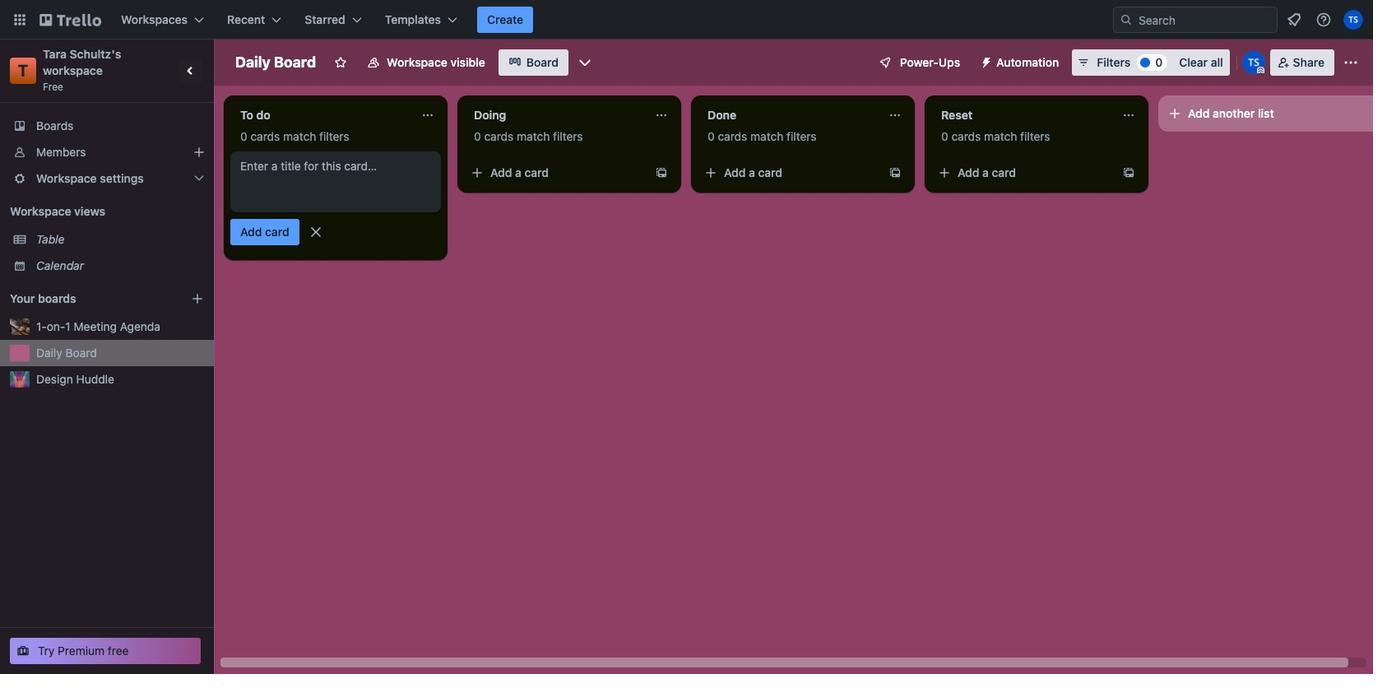 Task type: describe. For each thing, give the bounding box(es) containing it.
design huddle
[[36, 372, 114, 386]]

add another list button
[[1159, 95, 1374, 132]]

Reset text field
[[932, 102, 1113, 128]]

automation
[[997, 55, 1059, 69]]

calendar link
[[36, 258, 204, 274]]

workspaces
[[121, 12, 188, 26]]

Done text field
[[698, 102, 879, 128]]

1-
[[36, 319, 47, 333]]

huddle
[[76, 372, 114, 386]]

workspace for workspace settings
[[36, 171, 97, 185]]

starred button
[[295, 7, 372, 33]]

0 for to do
[[240, 129, 247, 143]]

design
[[36, 372, 73, 386]]

match for to do
[[283, 129, 316, 143]]

meeting
[[74, 319, 117, 333]]

t link
[[10, 58, 36, 84]]

power-ups button
[[867, 49, 970, 76]]

sm image
[[974, 49, 997, 72]]

daily board inside 'link'
[[36, 346, 97, 360]]

1-on-1 meeting agenda link
[[36, 318, 204, 335]]

add a card button for doing
[[464, 160, 648, 186]]

Doing text field
[[464, 102, 645, 128]]

tara schultz's workspace free
[[43, 47, 124, 93]]

Board name text field
[[227, 49, 324, 76]]

1
[[65, 319, 71, 333]]

create button
[[477, 7, 533, 33]]

add a card for done
[[724, 165, 783, 179]]

filters
[[1097, 55, 1131, 69]]

reset
[[941, 108, 973, 122]]

daily board link
[[36, 345, 204, 361]]

try premium free
[[38, 644, 129, 658]]

workspace visible button
[[357, 49, 495, 76]]

cards for reset
[[952, 129, 981, 143]]

try
[[38, 644, 55, 658]]

templates button
[[375, 7, 467, 33]]

card inside button
[[265, 225, 289, 239]]

table
[[36, 232, 65, 246]]

workspace views
[[10, 204, 105, 218]]

workspaces button
[[111, 7, 214, 33]]

agenda
[[120, 319, 160, 333]]

t
[[18, 61, 28, 80]]

ups
[[939, 55, 961, 69]]

a for done
[[749, 165, 755, 179]]

board link
[[499, 49, 569, 76]]

views
[[74, 204, 105, 218]]

a for doing
[[515, 165, 522, 179]]

recent button
[[217, 7, 292, 33]]

card for done
[[758, 165, 783, 179]]

do
[[256, 108, 271, 122]]

clear
[[1179, 55, 1208, 69]]

free
[[43, 81, 63, 93]]

automation button
[[974, 49, 1069, 76]]

add a card for reset
[[958, 165, 1016, 179]]

calendar
[[36, 258, 84, 272]]

list
[[1258, 106, 1275, 120]]

your boards with 3 items element
[[10, 289, 166, 309]]

Search field
[[1133, 7, 1277, 32]]

members link
[[0, 139, 214, 165]]

tara schultz's workspace link
[[43, 47, 124, 77]]

filters for reset
[[1021, 129, 1051, 143]]

show menu image
[[1343, 54, 1360, 71]]

card for reset
[[992, 165, 1016, 179]]

all
[[1211, 55, 1223, 69]]

match for reset
[[984, 129, 1017, 143]]

try premium free button
[[10, 638, 201, 664]]

cards for doing
[[484, 129, 514, 143]]

power-
[[900, 55, 939, 69]]

add left the another
[[1188, 106, 1210, 120]]

board inside daily board 'link'
[[65, 346, 97, 360]]

filters for doing
[[553, 129, 583, 143]]

match for done
[[751, 129, 784, 143]]

workspace for workspace views
[[10, 204, 71, 218]]

your boards
[[10, 291, 76, 305]]

starred
[[305, 12, 345, 26]]



Task type: vqa. For each thing, say whether or not it's contained in the screenshot.
Workspace visible Workspace
yes



Task type: locate. For each thing, give the bounding box(es) containing it.
add a card for doing
[[490, 165, 549, 179]]

0 vertical spatial workspace
[[387, 55, 448, 69]]

1 vertical spatial daily board
[[36, 346, 97, 360]]

workspace
[[387, 55, 448, 69], [36, 171, 97, 185], [10, 204, 71, 218]]

this member is an admin of this board. image
[[1257, 67, 1265, 74]]

2 add a card from the left
[[724, 165, 783, 179]]

daily board inside "board name" text field
[[235, 53, 316, 71]]

workspace settings button
[[0, 165, 214, 192]]

create from template… image for doing
[[655, 166, 668, 179]]

your
[[10, 291, 35, 305]]

boards link
[[0, 113, 214, 139]]

match for doing
[[517, 129, 550, 143]]

boards
[[38, 291, 76, 305]]

1 horizontal spatial board
[[274, 53, 316, 71]]

2 horizontal spatial board
[[527, 55, 559, 69]]

0 horizontal spatial add a card
[[490, 165, 549, 179]]

match
[[283, 129, 316, 143], [517, 129, 550, 143], [751, 129, 784, 143], [984, 129, 1017, 143]]

add a card
[[490, 165, 549, 179], [724, 165, 783, 179], [958, 165, 1016, 179]]

2 cards from the left
[[484, 129, 514, 143]]

1 vertical spatial workspace
[[36, 171, 97, 185]]

1 horizontal spatial a
[[749, 165, 755, 179]]

daily inside 'link'
[[36, 346, 62, 360]]

2 0 cards match filters from the left
[[474, 129, 583, 143]]

a for reset
[[983, 165, 989, 179]]

board left star or unstar board icon
[[274, 53, 316, 71]]

filters for done
[[787, 129, 817, 143]]

0 down the done
[[708, 129, 715, 143]]

1 horizontal spatial daily board
[[235, 53, 316, 71]]

0 down the to
[[240, 129, 247, 143]]

1-on-1 meeting agenda
[[36, 319, 160, 333]]

open information menu image
[[1316, 12, 1332, 28]]

create from template… image
[[655, 166, 668, 179], [1123, 166, 1136, 179]]

0 cards match filters for done
[[708, 129, 817, 143]]

match down to do text field
[[283, 129, 316, 143]]

done
[[708, 108, 737, 122]]

1 horizontal spatial create from template… image
[[1123, 166, 1136, 179]]

add a card down reset
[[958, 165, 1016, 179]]

add
[[1188, 106, 1210, 120], [490, 165, 512, 179], [724, 165, 746, 179], [958, 165, 980, 179], [240, 225, 262, 239]]

members
[[36, 145, 86, 159]]

3 cards from the left
[[718, 129, 748, 143]]

schultz's
[[70, 47, 121, 61]]

0 left clear
[[1156, 55, 1163, 69]]

4 match from the left
[[984, 129, 1017, 143]]

tara
[[43, 47, 67, 61]]

tara schultz (taraschultz7) image
[[1344, 10, 1364, 30]]

customize views image
[[577, 54, 593, 71]]

cards down doing
[[484, 129, 514, 143]]

0 down reset
[[941, 129, 949, 143]]

Enter a title for this card… text field
[[230, 151, 441, 212]]

design huddle link
[[36, 371, 204, 388]]

search image
[[1120, 13, 1133, 26]]

add down the done
[[724, 165, 746, 179]]

clear all
[[1179, 55, 1223, 69]]

0 for reset
[[941, 129, 949, 143]]

2 a from the left
[[749, 165, 755, 179]]

cards down do
[[251, 129, 280, 143]]

board inside board link
[[527, 55, 559, 69]]

3 add a card from the left
[[958, 165, 1016, 179]]

2 horizontal spatial a
[[983, 165, 989, 179]]

1 filters from the left
[[319, 129, 349, 143]]

another
[[1213, 106, 1255, 120]]

0
[[1156, 55, 1163, 69], [240, 129, 247, 143], [474, 129, 481, 143], [708, 129, 715, 143], [941, 129, 949, 143]]

0 for done
[[708, 129, 715, 143]]

add a card button for done
[[698, 160, 882, 186]]

cards
[[251, 129, 280, 143], [484, 129, 514, 143], [718, 129, 748, 143], [952, 129, 981, 143]]

2 horizontal spatial add a card
[[958, 165, 1016, 179]]

to do
[[240, 108, 271, 122]]

daily
[[235, 53, 271, 71], [36, 346, 62, 360]]

1 match from the left
[[283, 129, 316, 143]]

clear all button
[[1173, 49, 1230, 76]]

workspace down the templates popup button
[[387, 55, 448, 69]]

match down done text box
[[751, 129, 784, 143]]

add a card button down done text box
[[698, 160, 882, 186]]

card
[[525, 165, 549, 179], [758, 165, 783, 179], [992, 165, 1016, 179], [265, 225, 289, 239]]

workspace inside popup button
[[36, 171, 97, 185]]

0 vertical spatial daily board
[[235, 53, 316, 71]]

cancel image
[[307, 224, 324, 240]]

3 a from the left
[[983, 165, 989, 179]]

0 horizontal spatial daily
[[36, 346, 62, 360]]

cards for done
[[718, 129, 748, 143]]

boards
[[36, 119, 74, 132]]

4 0 cards match filters from the left
[[941, 129, 1051, 143]]

card for doing
[[525, 165, 549, 179]]

cards down reset
[[952, 129, 981, 143]]

2 create from template… image from the left
[[1123, 166, 1136, 179]]

to
[[240, 108, 253, 122]]

visible
[[451, 55, 485, 69]]

add a card button down reset text box on the right top
[[932, 160, 1116, 186]]

0 cards match filters for to do
[[240, 129, 349, 143]]

workspace inside button
[[387, 55, 448, 69]]

a down done text box
[[749, 165, 755, 179]]

card down doing text box
[[525, 165, 549, 179]]

add a card button
[[464, 160, 648, 186], [698, 160, 882, 186], [932, 160, 1116, 186]]

3 add a card button from the left
[[932, 160, 1116, 186]]

create from template… image
[[889, 166, 902, 179]]

recent
[[227, 12, 265, 26]]

create
[[487, 12, 524, 26]]

0 down doing
[[474, 129, 481, 143]]

add left cancel icon
[[240, 225, 262, 239]]

add a card button for reset
[[932, 160, 1116, 186]]

daily board down 1 at the left of page
[[36, 346, 97, 360]]

filters for to do
[[319, 129, 349, 143]]

cards for to do
[[251, 129, 280, 143]]

0 cards match filters down doing text box
[[474, 129, 583, 143]]

a down doing text box
[[515, 165, 522, 179]]

templates
[[385, 12, 441, 26]]

filters
[[319, 129, 349, 143], [553, 129, 583, 143], [787, 129, 817, 143], [1021, 129, 1051, 143]]

free
[[108, 644, 129, 658]]

1 create from template… image from the left
[[655, 166, 668, 179]]

1 horizontal spatial add a card button
[[698, 160, 882, 186]]

0 vertical spatial daily
[[235, 53, 271, 71]]

1 horizontal spatial daily
[[235, 53, 271, 71]]

0 cards match filters down done text box
[[708, 129, 817, 143]]

add board image
[[191, 292, 204, 305]]

0 for doing
[[474, 129, 481, 143]]

workspace visible
[[387, 55, 485, 69]]

doing
[[474, 108, 506, 122]]

workspace settings
[[36, 171, 144, 185]]

settings
[[100, 171, 144, 185]]

workspace
[[43, 63, 103, 77]]

table link
[[36, 231, 204, 248]]

daily up the design
[[36, 346, 62, 360]]

2 filters from the left
[[553, 129, 583, 143]]

0 horizontal spatial board
[[65, 346, 97, 360]]

create from template… image for reset
[[1123, 166, 1136, 179]]

0 horizontal spatial add a card button
[[464, 160, 648, 186]]

1 a from the left
[[515, 165, 522, 179]]

add down reset
[[958, 165, 980, 179]]

back to home image
[[40, 7, 101, 33]]

filters down doing text box
[[553, 129, 583, 143]]

daily inside "board name" text field
[[235, 53, 271, 71]]

add card
[[240, 225, 289, 239]]

0 horizontal spatial a
[[515, 165, 522, 179]]

add a card button down doing text box
[[464, 160, 648, 186]]

add card button
[[230, 219, 299, 245]]

daily board down the "recent" dropdown button
[[235, 53, 316, 71]]

3 filters from the left
[[787, 129, 817, 143]]

add a card down the done
[[724, 165, 783, 179]]

add for doing
[[490, 165, 512, 179]]

4 cards from the left
[[952, 129, 981, 143]]

workspace for workspace visible
[[387, 55, 448, 69]]

workspace navigation collapse icon image
[[179, 59, 202, 82]]

add a card down doing
[[490, 165, 549, 179]]

1 horizontal spatial add a card
[[724, 165, 783, 179]]

match down doing text box
[[517, 129, 550, 143]]

0 cards match filters
[[240, 129, 349, 143], [474, 129, 583, 143], [708, 129, 817, 143], [941, 129, 1051, 143]]

0 cards match filters down reset text box on the right top
[[941, 129, 1051, 143]]

add for reset
[[958, 165, 980, 179]]

power-ups
[[900, 55, 961, 69]]

2 vertical spatial workspace
[[10, 204, 71, 218]]

board inside "board name" text field
[[274, 53, 316, 71]]

0 horizontal spatial create from template… image
[[655, 166, 668, 179]]

0 cards match filters for reset
[[941, 129, 1051, 143]]

filters down reset text box on the right top
[[1021, 129, 1051, 143]]

tara schultz (taraschultz7) image
[[1242, 51, 1265, 74]]

share
[[1293, 55, 1325, 69]]

card down done text box
[[758, 165, 783, 179]]

4 filters from the left
[[1021, 129, 1051, 143]]

daily down the "recent" dropdown button
[[235, 53, 271, 71]]

1 cards from the left
[[251, 129, 280, 143]]

3 0 cards match filters from the left
[[708, 129, 817, 143]]

workspace down members
[[36, 171, 97, 185]]

1 vertical spatial daily
[[36, 346, 62, 360]]

2 add a card button from the left
[[698, 160, 882, 186]]

2 match from the left
[[517, 129, 550, 143]]

0 horizontal spatial daily board
[[36, 346, 97, 360]]

board
[[274, 53, 316, 71], [527, 55, 559, 69], [65, 346, 97, 360]]

board up design huddle
[[65, 346, 97, 360]]

filters down to do text field
[[319, 129, 349, 143]]

cards down the done
[[718, 129, 748, 143]]

a
[[515, 165, 522, 179], [749, 165, 755, 179], [983, 165, 989, 179]]

share button
[[1270, 49, 1335, 76]]

daily board
[[235, 53, 316, 71], [36, 346, 97, 360]]

1 add a card button from the left
[[464, 160, 648, 186]]

card down reset text box on the right top
[[992, 165, 1016, 179]]

add for done
[[724, 165, 746, 179]]

0 notifications image
[[1285, 10, 1304, 30]]

add down doing
[[490, 165, 512, 179]]

star or unstar board image
[[334, 56, 347, 69]]

board left customize views image
[[527, 55, 559, 69]]

filters down done text box
[[787, 129, 817, 143]]

0 cards match filters down to do text field
[[240, 129, 349, 143]]

1 add a card from the left
[[490, 165, 549, 179]]

a down reset text box on the right top
[[983, 165, 989, 179]]

card left cancel icon
[[265, 225, 289, 239]]

add another list
[[1188, 106, 1275, 120]]

1 0 cards match filters from the left
[[240, 129, 349, 143]]

2 horizontal spatial add a card button
[[932, 160, 1116, 186]]

premium
[[58, 644, 105, 658]]

0 cards match filters for doing
[[474, 129, 583, 143]]

3 match from the left
[[751, 129, 784, 143]]

To do text field
[[230, 102, 411, 128]]

primary element
[[0, 0, 1374, 40]]

match down reset text box on the right top
[[984, 129, 1017, 143]]

on-
[[47, 319, 65, 333]]

workspace up table
[[10, 204, 71, 218]]



